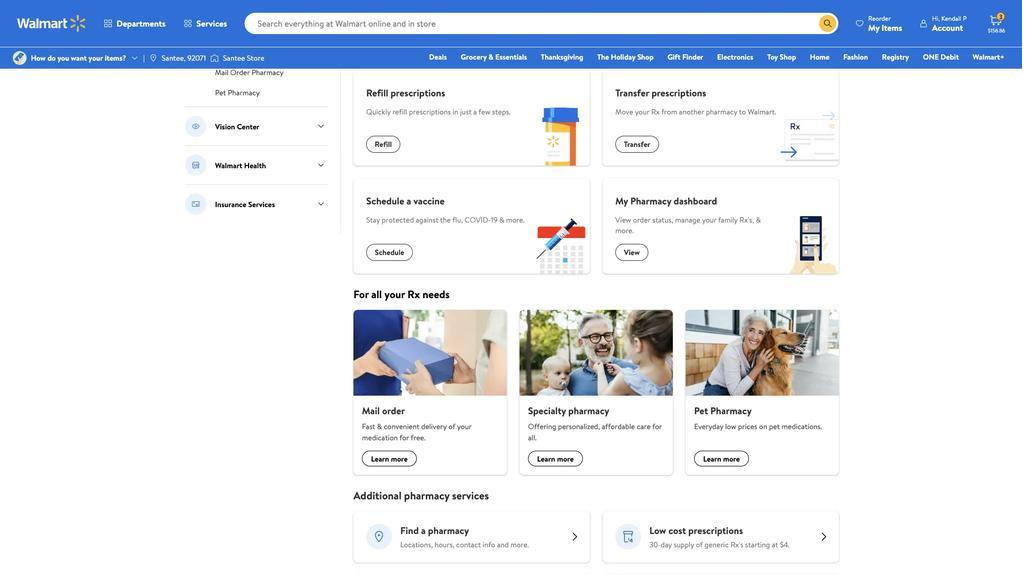 Task type: vqa. For each thing, say whether or not it's contained in the screenshot.


Task type: describe. For each thing, give the bounding box(es) containing it.
shop inside "link"
[[780, 52, 797, 62]]

your right "all"
[[385, 287, 405, 302]]

more. inside 'find a pharmacy locations, hours, contact info and more.'
[[511, 540, 529, 550]]

a for find a pharmacy locations, hours, contact info and more.
[[421, 524, 426, 537]]

low cost prescriptions 30-day supply of generic rx's starting at $4.
[[650, 524, 790, 550]]

info
[[483, 540, 496, 550]]

specialty for pharmacy
[[528, 404, 566, 417]]

one debit
[[924, 52, 960, 62]]

prescriptions up refill
[[391, 86, 446, 99]]

gift finder link
[[663, 51, 709, 63]]

learn more for order
[[371, 454, 408, 464]]

pharmacy for specialty pharmacy
[[246, 15, 278, 25]]

prices
[[739, 421, 758, 432]]

more. for schedule a vaccine
[[506, 215, 525, 225]]

order for mail
[[382, 404, 405, 417]]

generic
[[705, 540, 729, 550]]

specialty pharmacy link
[[215, 14, 278, 26]]

pet pharmacy list item
[[680, 310, 846, 475]]

list containing mail order
[[347, 310, 846, 475]]

fashion link
[[839, 51, 874, 63]]

stay
[[367, 215, 380, 225]]

2 horizontal spatial a
[[474, 107, 477, 117]]

pet pharmacy link
[[215, 86, 260, 98]]

1 horizontal spatial you
[[434, 45, 451, 60]]

move your rx from another pharmacy to walmart.
[[616, 107, 777, 117]]

one debit link
[[919, 51, 964, 63]]

debit
[[941, 52, 960, 62]]

of for order
[[449, 421, 456, 432]]

Walmart Site-Wide search field
[[245, 13, 839, 34]]

& inside the grocery & essentials link
[[489, 52, 494, 62]]

santee, 92071
[[162, 53, 206, 63]]

hours,
[[435, 540, 455, 550]]

pharmacy inside 'find a pharmacy locations, hours, contact info and more.'
[[428, 524, 469, 537]]

flu,
[[453, 215, 463, 225]]

treat:
[[237, 35, 255, 46]]

gift finder
[[668, 52, 704, 62]]

my pharmacy dashboard. view order status, manage your family rx's and more. view. image
[[781, 215, 840, 274]]

mail for order
[[215, 67, 229, 78]]

schedule for now
[[763, 1, 797, 12]]

|
[[143, 53, 145, 63]]

learn more for pharmacy
[[704, 454, 740, 464]]

walmart health
[[215, 160, 266, 170]]

medications.
[[782, 421, 823, 432]]

pharmacy for pet pharmacy everyday low prices on pet medications.
[[711, 404, 752, 417]]

starting
[[746, 540, 771, 550]]

insurance
[[215, 199, 247, 209]]

rx's,
[[740, 215, 755, 225]]

needs
[[423, 287, 450, 302]]

free.
[[411, 433, 426, 443]]

we
[[396, 45, 409, 60]]

medication
[[362, 433, 398, 443]]

Search search field
[[245, 13, 839, 34]]

from
[[662, 107, 678, 117]]

for inside the mail order fast & convenient delivery of your medication for free.
[[400, 433, 409, 443]]

prescriptions up 'from'
[[652, 86, 707, 99]]

refill for refill prescriptions
[[367, 86, 389, 99]]

the
[[440, 215, 451, 225]]

hi, kendall p account
[[933, 14, 967, 33]]

1 shop from the left
[[638, 52, 654, 62]]

19 inside test & treat: strep throat, flu & covid-19
[[242, 47, 248, 57]]

departments
[[117, 18, 166, 29]]

vision center image
[[185, 116, 207, 137]]

cost
[[669, 524, 687, 537]]

how for how can we help you today?
[[354, 45, 375, 60]]

schedule button
[[367, 244, 413, 261]]

santee,
[[162, 53, 186, 63]]

specialty pharmacy
[[215, 15, 278, 25]]

more for pharmacy
[[724, 454, 740, 464]]

now
[[799, 1, 814, 12]]

mail order pharmacy link
[[215, 66, 284, 78]]

schedule for a
[[367, 194, 405, 208]]

pharmacy for pet pharmacy
[[228, 87, 260, 98]]

mail order pharmacy
[[215, 67, 284, 78]]

walmart image
[[17, 15, 86, 32]]

toy
[[768, 52, 779, 62]]

today?
[[454, 45, 485, 60]]

how do you want your items?
[[31, 53, 126, 63]]

insurance services
[[215, 199, 275, 209]]

my inside reorder my items
[[869, 22, 880, 33]]

pet pharmacy
[[215, 87, 260, 98]]

for
[[354, 287, 369, 302]]

registry
[[883, 52, 910, 62]]

strep
[[257, 35, 274, 46]]

few
[[479, 107, 491, 117]]

refill for refill
[[375, 139, 392, 149]]

& right flu
[[312, 35, 317, 46]]

status,
[[653, 215, 674, 225]]

kendall
[[942, 14, 962, 23]]

walmart+
[[973, 52, 1005, 62]]

view for view order status, manage your family rx's, & more.
[[616, 215, 632, 225]]

essentials
[[496, 52, 527, 62]]

find a pharmacy locations, hours, contact info and more.
[[401, 524, 529, 550]]

p
[[964, 14, 967, 23]]

your inside the mail order fast & convenient delivery of your medication for free.
[[457, 421, 472, 432]]

mail order list item
[[347, 310, 514, 475]]

schedule now
[[763, 1, 814, 12]]

test
[[215, 35, 228, 46]]

another
[[680, 107, 705, 117]]

low cost prescriptions. 30-day supply of generic rx's starting at $4. image
[[616, 524, 641, 550]]

test & treat: strep throat, flu & covid-19 link
[[215, 34, 317, 58]]

find
[[401, 524, 419, 537]]

your right want at the left top of page
[[89, 53, 103, 63]]

learn for pet
[[704, 454, 722, 464]]

mail for order
[[362, 404, 380, 417]]

care
[[637, 421, 651, 432]]

find a pharmacy. locations, hours, contact info and more. image
[[367, 524, 392, 550]]

learn for mail
[[371, 454, 389, 464]]

quickly
[[367, 107, 391, 117]]

santee
[[223, 53, 245, 63]]

additional pharmacy services
[[354, 488, 489, 503]]

 image for santee, 92071
[[149, 54, 158, 62]]

1 vertical spatial covid-
[[465, 215, 491, 225]]

transfer prescriptions
[[616, 86, 707, 99]]

the
[[598, 52, 610, 62]]

refill prescriptions. quickly refill medications in just a few steps. refill. image
[[532, 107, 590, 166]]

pet pharmacy everyday low prices on pet medications.
[[695, 404, 823, 432]]

do
[[47, 53, 56, 63]]

everyday
[[695, 421, 724, 432]]

mail order fast & convenient delivery of your medication for free.
[[362, 404, 472, 443]]

order for view
[[633, 215, 651, 225]]



Task type: locate. For each thing, give the bounding box(es) containing it.
walmart insurance services image
[[185, 193, 207, 215]]

delivery
[[422, 421, 447, 432]]

learn more down offering
[[538, 454, 574, 464]]

1 vertical spatial a
[[407, 194, 411, 208]]

learn down offering
[[538, 454, 556, 464]]

family
[[719, 215, 738, 225]]

92071
[[188, 53, 206, 63]]

0 vertical spatial covid-
[[215, 47, 242, 57]]

1 vertical spatial specialty
[[528, 404, 566, 417]]

0 horizontal spatial you
[[58, 53, 69, 63]]

& right grocery
[[489, 52, 494, 62]]

you right help at the left top of page
[[434, 45, 451, 60]]

19
[[242, 47, 248, 57], [491, 215, 498, 225]]

how for how do you want your items?
[[31, 53, 46, 63]]

0 horizontal spatial services
[[197, 18, 227, 29]]

3
[[1000, 12, 1003, 21]]

pharmacy
[[706, 107, 738, 117], [569, 404, 610, 417], [404, 488, 450, 503], [428, 524, 469, 537]]

one
[[924, 52, 940, 62]]

0 vertical spatial a
[[474, 107, 477, 117]]

prescriptions up generic
[[689, 524, 744, 537]]

& right rx's,
[[756, 215, 761, 225]]

1 horizontal spatial rx
[[652, 107, 660, 117]]

prescriptions inside 'low cost prescriptions 30-day supply of generic rx's starting at $4.'
[[689, 524, 744, 537]]

more down low
[[724, 454, 740, 464]]

0 horizontal spatial a
[[407, 194, 411, 208]]

0 horizontal spatial learn more
[[371, 454, 408, 464]]

pharmacy up 'status,'
[[631, 194, 672, 208]]

0 horizontal spatial more
[[391, 454, 408, 464]]

0 horizontal spatial covid-
[[215, 47, 242, 57]]

walmart
[[215, 160, 243, 170]]

how
[[354, 45, 375, 60], [31, 53, 46, 63]]

offering
[[528, 421, 557, 432]]

learn for specialty
[[538, 454, 556, 464]]

view inside view order status, manage your family rx's, & more.
[[616, 215, 632, 225]]

grocery & essentials link
[[456, 51, 532, 63]]

more. for my pharmacy dashboard
[[616, 225, 634, 235]]

santee store
[[223, 53, 265, 63]]

services
[[197, 18, 227, 29], [248, 199, 275, 209]]

search icon image
[[824, 19, 833, 28]]

of inside the mail order fast & convenient delivery of your medication for free.
[[449, 421, 456, 432]]

of inside 'low cost prescriptions 30-day supply of generic rx's starting at $4.'
[[696, 540, 703, 550]]

order up convenient
[[382, 404, 405, 417]]

pet up vision
[[215, 87, 226, 98]]

how left the do
[[31, 53, 46, 63]]

specialty pharmacy list item
[[514, 310, 680, 475]]

1 vertical spatial schedule
[[367, 194, 405, 208]]

mail left order
[[215, 67, 229, 78]]

19 right flu,
[[491, 215, 498, 225]]

shop right holiday
[[638, 52, 654, 62]]

3 learn from the left
[[704, 454, 722, 464]]

schedule now button
[[750, 0, 827, 17]]

and
[[497, 540, 509, 550]]

view button
[[616, 244, 649, 261]]

1 vertical spatial view
[[624, 247, 640, 258]]

0 horizontal spatial of
[[449, 421, 456, 432]]

schedule left now
[[763, 1, 797, 12]]

more. right and
[[511, 540, 529, 550]]

walmart health image
[[185, 154, 207, 176]]

more down "personalized,"
[[557, 454, 574, 464]]

1 horizontal spatial order
[[633, 215, 651, 225]]

mail inside the mail order fast & convenient delivery of your medication for free.
[[362, 404, 380, 417]]

refill button
[[367, 136, 401, 153]]

locations,
[[401, 540, 433, 550]]

1 horizontal spatial my
[[869, 22, 880, 33]]

1 vertical spatial refill
[[375, 139, 392, 149]]

transfer prescriptions. move your rx from another pharmacy to walmart. transfer. image
[[781, 107, 840, 166]]

health
[[244, 160, 266, 170]]

covid- right flu,
[[465, 215, 491, 225]]

2 vertical spatial schedule
[[375, 247, 405, 258]]

covid- down test
[[215, 47, 242, 57]]

services inside popup button
[[197, 18, 227, 29]]

reorder
[[869, 14, 892, 23]]

2 horizontal spatial more
[[724, 454, 740, 464]]

learn more inside specialty pharmacy list item
[[538, 454, 574, 464]]

2 horizontal spatial learn more
[[704, 454, 740, 464]]

convenient
[[384, 421, 420, 432]]

1 learn more from the left
[[371, 454, 408, 464]]

1 horizontal spatial  image
[[210, 53, 219, 63]]

learn more inside mail order list item
[[371, 454, 408, 464]]

your right move
[[636, 107, 650, 117]]

low
[[726, 421, 737, 432]]

pharmacy up hours,
[[428, 524, 469, 537]]

at
[[772, 540, 779, 550]]

pharmacy inside pet pharmacy everyday low prices on pet medications.
[[711, 404, 752, 417]]

2 more from the left
[[557, 454, 574, 464]]

order left 'status,'
[[633, 215, 651, 225]]

2 learn more from the left
[[538, 454, 574, 464]]

for
[[653, 421, 662, 432], [400, 433, 409, 443]]

prescriptions left in
[[409, 107, 451, 117]]

0 horizontal spatial my
[[616, 194, 629, 208]]

refill inside button
[[375, 139, 392, 149]]

schedule down protected
[[375, 247, 405, 258]]

departments button
[[95, 11, 175, 36]]

my left items
[[869, 22, 880, 33]]

in
[[453, 107, 459, 117]]

covid- inside test & treat: strep throat, flu & covid-19
[[215, 47, 242, 57]]

more. inside view order status, manage your family rx's, & more.
[[616, 225, 634, 235]]

0 horizontal spatial specialty
[[215, 15, 244, 25]]

transfer inside button
[[624, 139, 651, 149]]

& right test
[[230, 35, 235, 46]]

1 vertical spatial services
[[248, 199, 275, 209]]

1 learn from the left
[[371, 454, 389, 464]]

1 horizontal spatial of
[[696, 540, 703, 550]]

pet inside pet pharmacy everyday low prices on pet medications.
[[695, 404, 709, 417]]

1 vertical spatial pet
[[695, 404, 709, 417]]

mail
[[215, 67, 229, 78], [362, 404, 380, 417]]

0 horizontal spatial 19
[[242, 47, 248, 57]]

2 horizontal spatial learn
[[704, 454, 722, 464]]

pet for pet pharmacy everyday low prices on pet medications.
[[695, 404, 709, 417]]

stay protected against the flu, covid-19 & more.
[[367, 215, 525, 225]]

vision
[[215, 121, 235, 131]]

refill up quickly
[[367, 86, 389, 99]]

a for schedule a vaccine
[[407, 194, 411, 208]]

 image for santee store
[[210, 53, 219, 63]]

order inside view order status, manage your family rx's, & more.
[[633, 215, 651, 225]]

schedule a vaccine
[[367, 194, 445, 208]]

1 horizontal spatial a
[[421, 524, 426, 537]]

1 vertical spatial 19
[[491, 215, 498, 225]]

mail up fast at the left of page
[[362, 404, 380, 417]]

your left family
[[703, 215, 717, 225]]

your right delivery
[[457, 421, 472, 432]]

pharmacy up find on the bottom left
[[404, 488, 450, 503]]

1 horizontal spatial learn more
[[538, 454, 574, 464]]

a left vaccine
[[407, 194, 411, 208]]

1 vertical spatial transfer
[[624, 139, 651, 149]]

0 vertical spatial transfer
[[616, 86, 650, 99]]

a inside 'find a pharmacy locations, hours, contact info and more.'
[[421, 524, 426, 537]]

your
[[89, 53, 103, 63], [636, 107, 650, 117], [703, 215, 717, 225], [385, 287, 405, 302], [457, 421, 472, 432]]

0 horizontal spatial order
[[382, 404, 405, 417]]

pet up everyday
[[695, 404, 709, 417]]

2 shop from the left
[[780, 52, 797, 62]]

0 horizontal spatial learn
[[371, 454, 389, 464]]

1 horizontal spatial mail
[[362, 404, 380, 417]]

more for pharmacy
[[557, 454, 574, 464]]

electronics link
[[713, 51, 759, 63]]

 image right 92071
[[210, 53, 219, 63]]

& inside view order status, manage your family rx's, & more.
[[756, 215, 761, 225]]

pharmacy left to
[[706, 107, 738, 117]]

pharmacy down store
[[252, 67, 284, 78]]

of for cost
[[696, 540, 703, 550]]

learn more inside pet pharmacy list item
[[704, 454, 740, 464]]

learn inside mail order list item
[[371, 454, 389, 464]]

 image
[[210, 53, 219, 63], [149, 54, 158, 62]]

pet for pet pharmacy
[[215, 87, 226, 98]]

transfer for transfer
[[624, 139, 651, 149]]

you right the do
[[58, 53, 69, 63]]

more down medication
[[391, 454, 408, 464]]

a right find on the bottom left
[[421, 524, 426, 537]]

0 vertical spatial refill
[[367, 86, 389, 99]]

for down convenient
[[400, 433, 409, 443]]

to
[[740, 107, 747, 117]]

gift
[[668, 52, 681, 62]]

schedule up "stay"
[[367, 194, 405, 208]]

learn down everyday
[[704, 454, 722, 464]]

1 horizontal spatial learn
[[538, 454, 556, 464]]

day
[[661, 540, 672, 550]]

list
[[347, 310, 846, 475]]

0 vertical spatial of
[[449, 421, 456, 432]]

0 horizontal spatial  image
[[149, 54, 158, 62]]

pet
[[770, 421, 781, 432]]

transfer for transfer prescriptions
[[616, 86, 650, 99]]

on
[[760, 421, 768, 432]]

specialty for pharmacy
[[215, 15, 244, 25]]

refill down quickly
[[375, 139, 392, 149]]

pharmacy
[[246, 15, 278, 25], [252, 67, 284, 78], [228, 87, 260, 98], [631, 194, 672, 208], [711, 404, 752, 417]]

pharmacy for my pharmacy dashboard
[[631, 194, 672, 208]]

services button
[[175, 11, 236, 36]]

0 vertical spatial services
[[197, 18, 227, 29]]

your inside view order status, manage your family rx's, & more.
[[703, 215, 717, 225]]

transfer up move
[[616, 86, 650, 99]]

order
[[230, 67, 250, 78]]

items
[[882, 22, 903, 33]]

more. left schedule a vaccine. stay protected against the flu, covid-19 and more. schedule. image
[[506, 215, 525, 225]]

0 vertical spatial view
[[616, 215, 632, 225]]

home link
[[806, 51, 835, 63]]

0 vertical spatial for
[[653, 421, 662, 432]]

pharmacy down order
[[228, 87, 260, 98]]

supply
[[674, 540, 695, 550]]

flu
[[300, 35, 310, 46]]

walmart+ link
[[969, 51, 1010, 63]]

 image
[[13, 51, 27, 65]]

1 vertical spatial rx
[[408, 287, 420, 302]]

services up test
[[197, 18, 227, 29]]

0 vertical spatial order
[[633, 215, 651, 225]]

1 vertical spatial order
[[382, 404, 405, 417]]

learn more down medication
[[371, 454, 408, 464]]

my pharmacy dashboard
[[616, 194, 718, 208]]

2 vertical spatial a
[[421, 524, 426, 537]]

shop right toy
[[780, 52, 797, 62]]

 image right |
[[149, 54, 158, 62]]

services right insurance on the left of page
[[248, 199, 275, 209]]

learn inside pet pharmacy list item
[[704, 454, 722, 464]]

just
[[460, 107, 472, 117]]

0 vertical spatial mail
[[215, 67, 229, 78]]

hi,
[[933, 14, 941, 23]]

view inside "button"
[[624, 247, 640, 258]]

0 horizontal spatial for
[[400, 433, 409, 443]]

dashboard
[[674, 194, 718, 208]]

0 vertical spatial 19
[[242, 47, 248, 57]]

items?
[[105, 53, 126, 63]]

reorder my items
[[869, 14, 903, 33]]

thanksgiving
[[541, 52, 584, 62]]

& right fast at the left of page
[[377, 421, 382, 432]]

quickly refill prescriptions in just a few steps.
[[367, 107, 511, 117]]

low
[[650, 524, 667, 537]]

0 vertical spatial pet
[[215, 87, 226, 98]]

of right delivery
[[449, 421, 456, 432]]

rx left "needs"
[[408, 287, 420, 302]]

0 vertical spatial rx
[[652, 107, 660, 117]]

learn more for pharmacy
[[538, 454, 574, 464]]

1 vertical spatial mail
[[362, 404, 380, 417]]

pet inside pet pharmacy link
[[215, 87, 226, 98]]

rx
[[652, 107, 660, 117], [408, 287, 420, 302]]

1 horizontal spatial more
[[557, 454, 574, 464]]

1 more from the left
[[391, 454, 408, 464]]

more for order
[[391, 454, 408, 464]]

toy shop
[[768, 52, 797, 62]]

a
[[474, 107, 477, 117], [407, 194, 411, 208], [421, 524, 426, 537]]

0 vertical spatial specialty
[[215, 15, 244, 25]]

test & treat: strep throat, flu & covid-19
[[215, 35, 317, 57]]

thanksgiving link
[[536, 51, 589, 63]]

more.
[[506, 215, 525, 225], [616, 225, 634, 235], [511, 540, 529, 550]]

order inside the mail order fast & convenient delivery of your medication for free.
[[382, 404, 405, 417]]

grocery
[[461, 52, 487, 62]]

1 horizontal spatial for
[[653, 421, 662, 432]]

$156.86
[[989, 27, 1006, 34]]

you
[[434, 45, 451, 60], [58, 53, 69, 63]]

rx left 'from'
[[652, 107, 660, 117]]

center
[[237, 121, 260, 131]]

1 vertical spatial my
[[616, 194, 629, 208]]

& inside the mail order fast & convenient delivery of your medication for free.
[[377, 421, 382, 432]]

finder
[[683, 52, 704, 62]]

0 vertical spatial my
[[869, 22, 880, 33]]

1 horizontal spatial 19
[[491, 215, 498, 225]]

refill prescriptions
[[367, 86, 446, 99]]

& right flu,
[[500, 215, 505, 225]]

0 horizontal spatial shop
[[638, 52, 654, 62]]

specialty inside specialty pharmacy offering personalized, affordable care for all.
[[528, 404, 566, 417]]

deals
[[429, 52, 447, 62]]

19 down treat:
[[242, 47, 248, 57]]

electronics
[[718, 52, 754, 62]]

0 horizontal spatial mail
[[215, 67, 229, 78]]

0 horizontal spatial how
[[31, 53, 46, 63]]

order
[[633, 215, 651, 225], [382, 404, 405, 417]]

1 vertical spatial for
[[400, 433, 409, 443]]

view for view
[[624, 247, 640, 258]]

a right just
[[474, 107, 477, 117]]

steps.
[[493, 107, 511, 117]]

refill
[[393, 107, 407, 117]]

prescriptions
[[391, 86, 446, 99], [652, 86, 707, 99], [409, 107, 451, 117], [689, 524, 744, 537]]

1 horizontal spatial covid-
[[465, 215, 491, 225]]

learn inside specialty pharmacy list item
[[538, 454, 556, 464]]

1 vertical spatial of
[[696, 540, 703, 550]]

more inside pet pharmacy list item
[[724, 454, 740, 464]]

1 horizontal spatial how
[[354, 45, 375, 60]]

specialty up offering
[[528, 404, 566, 417]]

0 horizontal spatial rx
[[408, 287, 420, 302]]

schedule a vaccine. stay protected against the flu, covid-19 and more. schedule. image
[[532, 215, 590, 274]]

for inside specialty pharmacy offering personalized, affordable care for all.
[[653, 421, 662, 432]]

1 horizontal spatial services
[[248, 199, 275, 209]]

0 vertical spatial schedule
[[763, 1, 797, 12]]

holiday
[[611, 52, 636, 62]]

1 horizontal spatial shop
[[780, 52, 797, 62]]

of right supply
[[696, 540, 703, 550]]

more
[[391, 454, 408, 464], [557, 454, 574, 464], [724, 454, 740, 464]]

transfer down move
[[624, 139, 651, 149]]

pharmacy up "strep"
[[246, 15, 278, 25]]

throat,
[[276, 35, 298, 46]]

services
[[452, 488, 489, 503]]

for right care
[[653, 421, 662, 432]]

learn down medication
[[371, 454, 389, 464]]

how left can
[[354, 45, 375, 60]]

view order status, manage your family rx's, & more.
[[616, 215, 761, 235]]

more. up view "button"
[[616, 225, 634, 235]]

learn more down low
[[704, 454, 740, 464]]

more inside specialty pharmacy list item
[[557, 454, 574, 464]]

3 more from the left
[[724, 454, 740, 464]]

1 horizontal spatial pet
[[695, 404, 709, 417]]

1 horizontal spatial specialty
[[528, 404, 566, 417]]

all
[[372, 287, 382, 302]]

pharmacy up low
[[711, 404, 752, 417]]

my up view "button"
[[616, 194, 629, 208]]

2 learn from the left
[[538, 454, 556, 464]]

transfer button
[[616, 136, 659, 153]]

3 learn more from the left
[[704, 454, 740, 464]]

pharmacy up "personalized,"
[[569, 404, 610, 417]]

0 horizontal spatial pet
[[215, 87, 226, 98]]

specialty up test
[[215, 15, 244, 25]]

more inside mail order list item
[[391, 454, 408, 464]]

learn more
[[371, 454, 408, 464], [538, 454, 574, 464], [704, 454, 740, 464]]

pharmacy inside specialty pharmacy offering personalized, affordable care for all.
[[569, 404, 610, 417]]

specialty pharmacy offering personalized, affordable care for all.
[[528, 404, 662, 443]]



